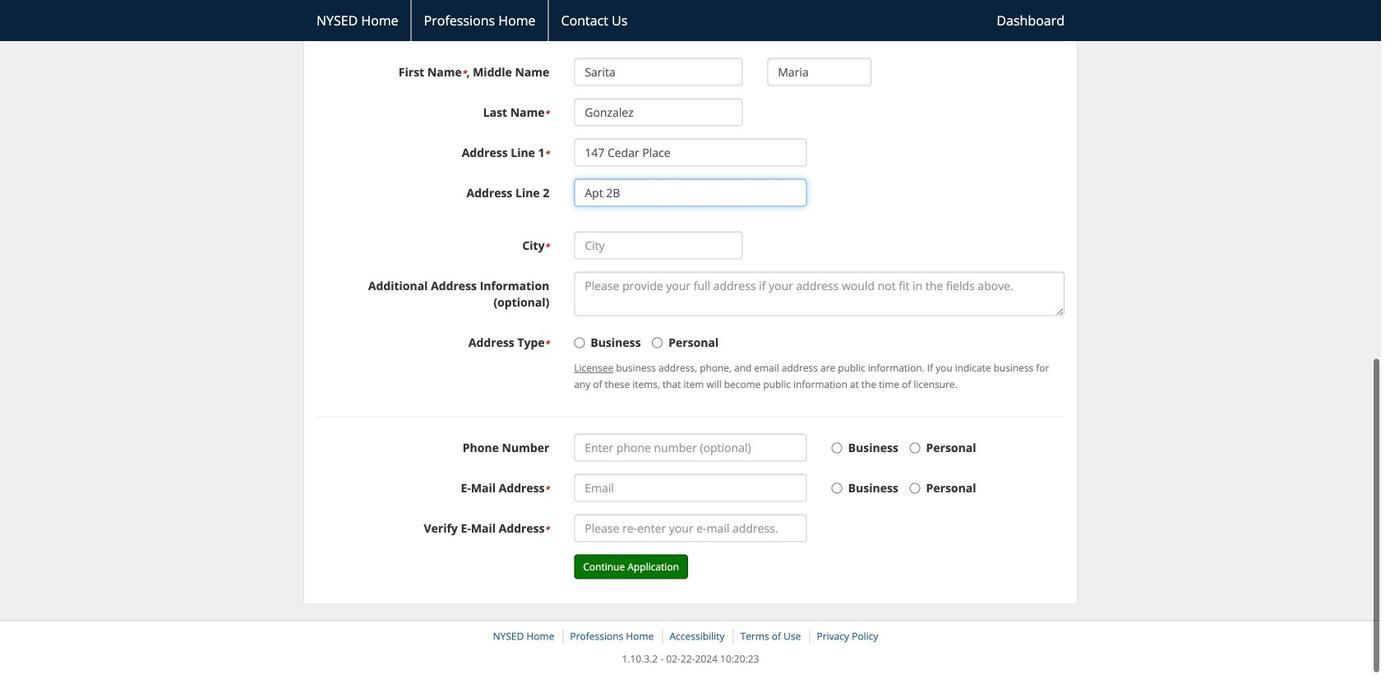 Task type: vqa. For each thing, say whether or not it's contained in the screenshot.
Address Line 2 text box
yes



Task type: describe. For each thing, give the bounding box(es) containing it.
Address Line 2 text field
[[574, 179, 807, 207]]

Email text field
[[574, 474, 807, 502]]

Last Name text field
[[574, 98, 743, 126]]

City text field
[[574, 232, 743, 260]]



Task type: locate. For each thing, give the bounding box(es) containing it.
Please provide your full address if your address would not fit in the fields above. text field
[[574, 272, 1065, 316]]

None submit
[[574, 555, 688, 579]]

None radio
[[652, 338, 663, 348], [910, 443, 920, 454], [832, 483, 842, 494], [910, 483, 920, 494], [652, 338, 663, 348], [910, 443, 920, 454], [832, 483, 842, 494], [910, 483, 920, 494]]

Enter phone number (optional) text field
[[574, 434, 807, 462]]

Please re-enter your e-mail address. text field
[[574, 514, 807, 542]]

First Name text field
[[574, 58, 743, 86]]

Address Line 1 text field
[[574, 139, 807, 167]]

Middle Name text field
[[767, 58, 871, 86]]

None radio
[[574, 338, 585, 348], [832, 443, 842, 454], [574, 338, 585, 348], [832, 443, 842, 454]]



